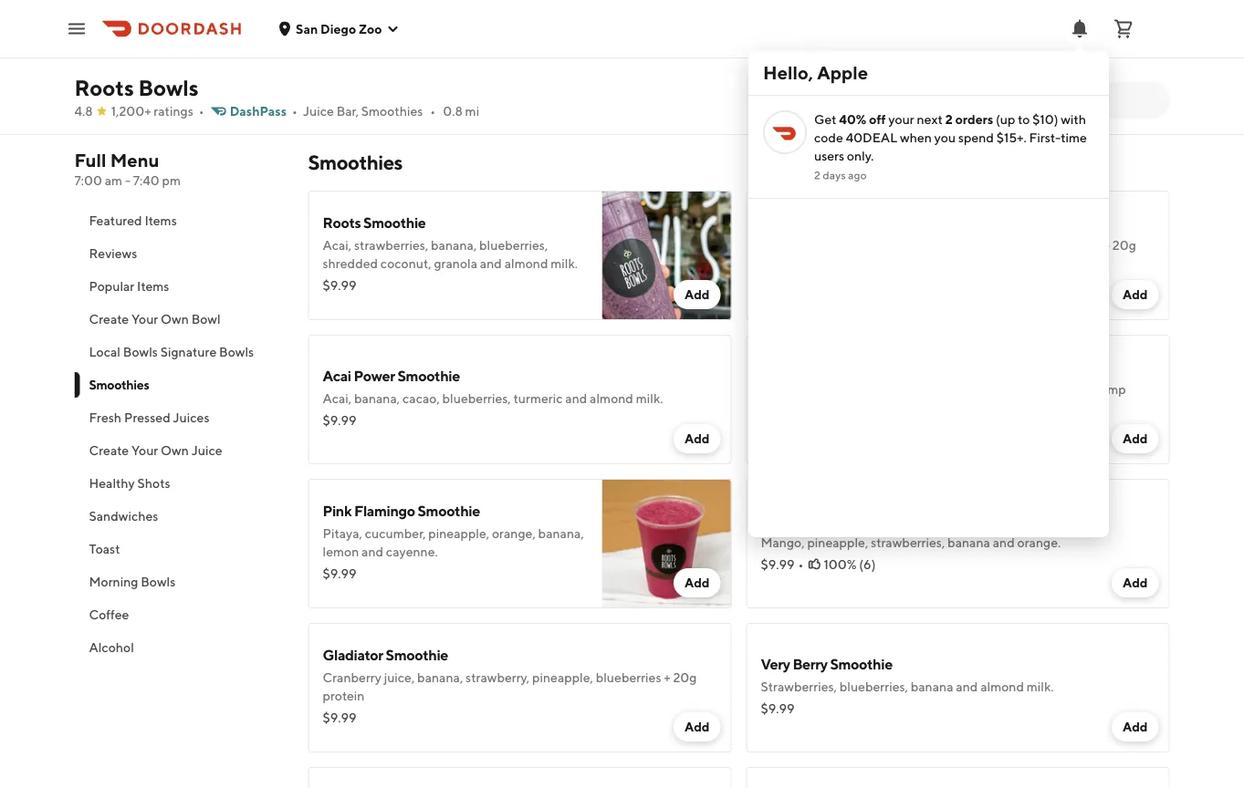 Task type: describe. For each thing, give the bounding box(es) containing it.
blueberries, inside the very berry smoothie strawberries, blueberries, banana and almond milk. $9.99 add
[[840, 680, 908, 695]]

juices
[[173, 410, 210, 425]]

agave,
[[1048, 382, 1088, 397]]

full
[[74, 150, 106, 171]]

0 vertical spatial 2
[[946, 112, 953, 127]]

fresh pressed juices button
[[74, 402, 286, 435]]

chopped
[[428, 48, 480, 63]]

toast
[[89, 542, 120, 557]]

$9.99 •
[[761, 557, 804, 572]]

very
[[761, 656, 790, 673]]

banana, inside the milk with non-fat yogurt, banana, peanut butter, cacao nibs + 20g chocolate protein
[[907, 238, 953, 253]]

local
[[89, 345, 121, 360]]

morning bowls
[[89, 575, 176, 590]]

cranberry
[[323, 671, 382, 686]]

strawberries,
[[761, 680, 837, 695]]

1 vertical spatial smoothies
[[308, 151, 403, 174]]

$9.99 inside pink flamingo smoothie pitaya, cucumber, pineapple, orange, banana, lemon and cayenne. $9.99
[[323, 567, 357, 582]]

acai
[[323, 368, 351, 385]]

spend
[[959, 130, 994, 145]]

san
[[296, 21, 318, 36]]

roots smoothie acai, strawberries, banana, blueberries, shredded coconut, granola and almond milk. $9.99
[[323, 214, 578, 293]]

Item Search search field
[[907, 90, 1155, 110]]

apple
[[817, 62, 868, 84]]

40%
[[839, 112, 867, 127]]

dashpass •
[[230, 104, 298, 119]]

first-
[[1030, 130, 1061, 145]]

chia
[[604, 48, 628, 63]]

smoothie for very
[[830, 656, 893, 673]]

20g inside the milk with non-fat yogurt, banana, peanut butter, cacao nibs + 20g chocolate protein
[[1113, 238, 1137, 253]]

your for bowl
[[131, 312, 158, 327]]

smoothie inside roots smoothie acai, strawberries, banana, blueberries, shredded coconut, granola and almond milk. $9.99
[[363, 214, 426, 231]]

bar,
[[337, 104, 359, 119]]

$9.99 inside the very berry smoothie strawberries, blueberries, banana and almond milk. $9.99 add
[[761, 702, 795, 717]]

roots for roots bowls
[[74, 74, 134, 100]]

$10)
[[1033, 112, 1059, 127]]

with for seeds
[[789, 382, 814, 397]]

very berry smoothie strawberries, blueberries, banana and almond milk. $9.99 add
[[761, 656, 1148, 735]]

+ inside gladiator smoothie cranberry juice, banana, strawberry, pineapple, blueberries + 20g protein $9.99 add
[[664, 671, 671, 686]]

protein
[[869, 400, 912, 415]]

coconut
[[420, 30, 468, 45]]

get 40% off your next 2 orders
[[814, 112, 994, 127]]

mango, pineapple, strawberries, banana and orange.
[[761, 536, 1061, 551]]

+ inside "milk with avocado, bananas, spinach, cacao nibs, agave, hemp seeds + chocolate protein"
[[797, 400, 804, 415]]

days
[[823, 169, 846, 182]]

milk for milk with non-fat yogurt, banana, peanut butter, cacao nibs + 20g chocolate protein
[[761, 238, 786, 253]]

(6)
[[859, 557, 876, 572]]

healthy
[[89, 476, 135, 491]]

and inside the very berry smoothie strawberries, blueberries, banana and almond milk. $9.99 add
[[956, 680, 978, 695]]

1,200+ ratings •
[[111, 104, 204, 119]]

when
[[900, 130, 932, 145]]

flamingo
[[354, 503, 415, 520]]

blueberries, inside acai power smoothie acai, banana, cacao, blueberries, turmeric and almond milk. $9.99 add
[[442, 391, 511, 406]]

milk. inside the very berry smoothie strawberries, blueberries, banana and almond milk. $9.99 add
[[1027, 680, 1054, 695]]

granola,
[[503, 30, 550, 45]]

diego
[[321, 21, 356, 36]]

alcohol button
[[74, 632, 286, 665]]

and inside acai power smoothie acai, banana, cacao, blueberries, turmeric and almond milk. $9.99 add
[[565, 391, 587, 406]]

pineapple, inside gladiator smoothie cranberry juice, banana, strawberry, pineapple, blueberries + 20g protein $9.99 add
[[532, 671, 593, 686]]

0.8
[[443, 104, 463, 119]]

own for bowl
[[161, 312, 189, 327]]

san diego zoo
[[296, 21, 382, 36]]

menu
[[110, 150, 159, 171]]

nibs, inside purple moon ube base, white coconut base, granola, banana, strawberries, unsweet coconut, chopped almonds, cacao nibs, chia seeds + honey
[[574, 48, 601, 63]]

your
[[889, 112, 915, 127]]

acai, inside acai power smoothie acai, banana, cacao, blueberries, turmeric and almond milk. $9.99 add
[[323, 391, 352, 406]]

cacao inside purple moon ube base, white coconut base, granola, banana, strawberries, unsweet coconut, chopped almonds, cacao nibs, chia seeds + honey
[[537, 48, 572, 63]]

off
[[869, 112, 886, 127]]

(up to $10) with code 40deal when you spend $15+. first-time users only.
[[814, 112, 1087, 163]]

featured items
[[89, 213, 177, 228]]

ago
[[848, 169, 867, 182]]

7:40
[[133, 173, 160, 188]]

ratings
[[154, 104, 193, 119]]

san diego zoo button
[[278, 21, 400, 36]]

pm
[[162, 173, 181, 188]]

create for create your own juice
[[89, 443, 129, 458]]

turmeric
[[514, 391, 563, 406]]

blueberries
[[596, 671, 662, 686]]

cacao,
[[403, 391, 440, 406]]

unsweet
[[323, 48, 372, 63]]

1,200+
[[111, 104, 151, 119]]

coffee
[[89, 608, 129, 623]]

toast button
[[74, 533, 286, 566]]

fat
[[845, 238, 861, 253]]

blueberries, inside roots smoothie acai, strawberries, banana, blueberries, shredded coconut, granola and almond milk. $9.99
[[479, 238, 548, 253]]

non-
[[817, 238, 845, 253]]

$9.99 inside gladiator smoothie cranberry juice, banana, strawberry, pineapple, blueberries + 20g protein $9.99 add
[[323, 711, 357, 726]]

code
[[814, 130, 843, 145]]

featured items button
[[74, 205, 286, 237]]

create your own bowl
[[89, 312, 221, 327]]

morning bowls button
[[74, 566, 286, 599]]

protein inside the milk with non-fat yogurt, banana, peanut butter, cacao nibs + 20g chocolate protein
[[821, 256, 863, 271]]

strawberries, inside purple moon ube base, white coconut base, granola, banana, strawberries, unsweet coconut, chopped almonds, cacao nibs, chia seeds + honey
[[601, 30, 675, 45]]

banana inside the very berry smoothie strawberries, blueberries, banana and almond milk. $9.99 add
[[911, 680, 954, 695]]

$9.99 down mango, at right bottom
[[761, 557, 795, 572]]

next
[[917, 112, 943, 127]]

$15+.
[[997, 130, 1027, 145]]

2 vertical spatial smoothies
[[89, 378, 149, 393]]

bowls for local bowls signature bowls
[[123, 345, 158, 360]]

banana, inside gladiator smoothie cranberry juice, banana, strawberry, pineapple, blueberries + 20g protein $9.99 add
[[417, 671, 463, 686]]

cayenne.
[[386, 545, 438, 560]]

0 vertical spatial juice
[[303, 104, 334, 119]]

avocado,
[[817, 382, 869, 397]]

shredded
[[323, 256, 378, 271]]

100%
[[824, 557, 857, 572]]

seeds inside "milk with avocado, bananas, spinach, cacao nibs, agave, hemp seeds + chocolate protein"
[[761, 400, 794, 415]]

add inside gladiator smoothie cranberry juice, banana, strawberry, pineapple, blueberries + 20g protein $9.99 add
[[685, 720, 710, 735]]

almond inside the very berry smoothie strawberries, blueberries, banana and almond milk. $9.99 add
[[981, 680, 1024, 695]]

juice,
[[384, 671, 415, 686]]

hello,
[[763, 62, 814, 84]]

smoothie for acai
[[398, 368, 460, 385]]

notification bell image
[[1069, 18, 1091, 40]]

juice inside 'button'
[[191, 443, 222, 458]]



Task type: locate. For each thing, give the bounding box(es) containing it.
local bowls signature bowls
[[89, 345, 254, 360]]

1 vertical spatial seeds
[[761, 400, 794, 415]]

1 horizontal spatial strawberries,
[[601, 30, 675, 45]]

1 base, from the left
[[352, 30, 383, 45]]

juice down juices
[[191, 443, 222, 458]]

alcohol
[[89, 641, 134, 656]]

$9.99 down acai
[[323, 413, 357, 428]]

smoothie right berry
[[830, 656, 893, 673]]

milk left avocado,
[[761, 382, 786, 397]]

• down mango, at right bottom
[[799, 557, 804, 572]]

coconut, inside purple moon ube base, white coconut base, granola, banana, strawberries, unsweet coconut, chopped almonds, cacao nibs, chia seeds + honey
[[375, 48, 426, 63]]

protein down fat
[[821, 256, 863, 271]]

1 horizontal spatial seeds
[[761, 400, 794, 415]]

1 own from the top
[[161, 312, 189, 327]]

with for nibs
[[789, 238, 814, 253]]

0 horizontal spatial strawberries,
[[354, 238, 428, 253]]

0 horizontal spatial seeds
[[630, 48, 664, 63]]

20g right blueberries
[[673, 671, 697, 686]]

popular items button
[[74, 270, 286, 303]]

nibs, left chia
[[574, 48, 601, 63]]

gladiator smoothie cranberry juice, banana, strawberry, pineapple, blueberries + 20g protein $9.99 add
[[323, 647, 710, 735]]

and
[[480, 256, 502, 271], [565, 391, 587, 406], [993, 536, 1015, 551], [362, 545, 384, 560], [956, 680, 978, 695]]

+ right nibs
[[1104, 238, 1110, 253]]

0 horizontal spatial 2
[[814, 169, 821, 182]]

0 vertical spatial smoothies
[[361, 104, 423, 119]]

0 vertical spatial strawberries,
[[601, 30, 675, 45]]

0 horizontal spatial roots
[[74, 74, 134, 100]]

and inside roots smoothie acai, strawberries, banana, blueberries, shredded coconut, granola and almond milk. $9.99
[[480, 256, 502, 271]]

bowls for roots bowls
[[138, 74, 198, 100]]

1 milk from the top
[[761, 238, 786, 253]]

+ right blueberries
[[664, 671, 671, 686]]

strawberry,
[[466, 671, 530, 686]]

1 vertical spatial create
[[89, 443, 129, 458]]

mi
[[465, 104, 479, 119]]

base, up almonds,
[[470, 30, 501, 45]]

nibs, right cacao
[[1018, 382, 1046, 397]]

1 vertical spatial protein
[[323, 689, 365, 704]]

smoothies down bar,
[[308, 151, 403, 174]]

healthy shots button
[[74, 467, 286, 500]]

acai, down acai
[[323, 391, 352, 406]]

white
[[385, 30, 417, 45]]

coconut, down white
[[375, 48, 426, 63]]

pink flamingo smoothie pitaya, cucumber, pineapple, orange, banana, lemon and cayenne. $9.99
[[323, 503, 584, 582]]

0 horizontal spatial almond
[[505, 256, 548, 271]]

moon
[[368, 6, 406, 23]]

2 horizontal spatial pineapple,
[[807, 536, 869, 551]]

1 vertical spatial strawberries,
[[354, 238, 428, 253]]

2 vertical spatial almond
[[981, 680, 1024, 695]]

2 days ago
[[814, 169, 867, 182]]

1 horizontal spatial almond
[[590, 391, 634, 406]]

cacao left nibs
[[1040, 238, 1074, 253]]

• right ratings
[[199, 104, 204, 119]]

1 vertical spatial 2
[[814, 169, 821, 182]]

create inside 'button'
[[89, 443, 129, 458]]

strawberries, up shredded
[[354, 238, 428, 253]]

1 vertical spatial 20g
[[673, 671, 697, 686]]

smoothie for pink
[[418, 503, 480, 520]]

sandwiches button
[[74, 500, 286, 533]]

banana, right juice,
[[417, 671, 463, 686]]

bowls for morning bowls
[[141, 575, 176, 590]]

2 acai, from the top
[[323, 391, 352, 406]]

juice left bar,
[[303, 104, 334, 119]]

popular items
[[89, 279, 169, 294]]

blueberries,
[[479, 238, 548, 253], [442, 391, 511, 406], [840, 680, 908, 695]]

items inside button
[[145, 213, 177, 228]]

2 create from the top
[[89, 443, 129, 458]]

20g
[[1113, 238, 1137, 253], [673, 671, 697, 686]]

strawberries, up (6)
[[871, 536, 945, 551]]

with inside (up to $10) with code 40deal when you spend $15+. first-time users only.
[[1061, 112, 1087, 127]]

you
[[935, 130, 956, 145]]

banana, inside roots smoothie acai, strawberries, banana, blueberries, shredded coconut, granola and almond milk. $9.99
[[431, 238, 477, 253]]

0 horizontal spatial nibs,
[[574, 48, 601, 63]]

milk. inside roots smoothie acai, strawberries, banana, blueberries, shredded coconut, granola and almond milk. $9.99
[[551, 256, 578, 271]]

0 vertical spatial milk.
[[551, 256, 578, 271]]

coconut, left granola
[[381, 256, 432, 271]]

dashpass
[[230, 104, 287, 119]]

berry
[[793, 656, 828, 673]]

strawberries, inside roots smoothie acai, strawberries, banana, blueberries, shredded coconut, granola and almond milk. $9.99
[[354, 238, 428, 253]]

roots up shredded
[[323, 214, 361, 231]]

items inside "button"
[[137, 279, 169, 294]]

popular
[[89, 279, 134, 294]]

$9.99 down shredded
[[323, 278, 357, 293]]

1 acai, from the top
[[323, 238, 352, 253]]

cacao inside the milk with non-fat yogurt, banana, peanut butter, cacao nibs + 20g chocolate protein
[[1040, 238, 1074, 253]]

power
[[354, 368, 395, 385]]

smoothies right bar,
[[361, 104, 423, 119]]

1 horizontal spatial pineapple,
[[532, 671, 593, 686]]

coconut,
[[375, 48, 426, 63], [381, 256, 432, 271]]

2 vertical spatial with
[[789, 382, 814, 397]]

banana, up granola
[[431, 238, 477, 253]]

banana,
[[552, 30, 598, 45], [431, 238, 477, 253], [907, 238, 953, 253], [354, 391, 400, 406], [538, 526, 584, 541], [417, 671, 463, 686]]

0 vertical spatial almond
[[505, 256, 548, 271]]

banana, right the orange,
[[538, 526, 584, 541]]

bowls right local
[[123, 345, 158, 360]]

milk up chocolate
[[761, 238, 786, 253]]

purple moon ube base, white coconut base, granola, banana, strawberries, unsweet coconut, chopped almonds, cacao nibs, chia seeds + honey
[[323, 6, 711, 63]]

smoothies up 'fresh'
[[89, 378, 149, 393]]

1 horizontal spatial base,
[[470, 30, 501, 45]]

0 items, open order cart image
[[1113, 18, 1135, 40]]

1 horizontal spatial 20g
[[1113, 238, 1137, 253]]

add button
[[674, 280, 721, 310], [1112, 280, 1159, 310], [674, 425, 721, 454], [1112, 425, 1159, 454], [674, 569, 721, 598], [1112, 569, 1159, 598], [674, 713, 721, 742], [1112, 713, 1159, 742]]

milk with avocado, bananas, spinach, cacao nibs, agave, hemp seeds + chocolate protein
[[761, 382, 1126, 415]]

0 horizontal spatial base,
[[352, 30, 383, 45]]

with inside "milk with avocado, bananas, spinach, cacao nibs, agave, hemp seeds + chocolate protein"
[[789, 382, 814, 397]]

0 vertical spatial milk
[[761, 238, 786, 253]]

0 vertical spatial blueberries,
[[479, 238, 548, 253]]

1 vertical spatial nibs,
[[1018, 382, 1046, 397]]

2 horizontal spatial almond
[[981, 680, 1024, 695]]

bowls down toast button at the bottom
[[141, 575, 176, 590]]

am
[[105, 173, 122, 188]]

1 vertical spatial acai,
[[323, 391, 352, 406]]

acai, up shredded
[[323, 238, 352, 253]]

protein
[[821, 256, 863, 271], [323, 689, 365, 704]]

items
[[145, 213, 177, 228], [137, 279, 169, 294]]

get
[[814, 112, 837, 127]]

strawberries, up chia
[[601, 30, 675, 45]]

your inside button
[[131, 312, 158, 327]]

pineapple, inside pink flamingo smoothie pitaya, cucumber, pineapple, orange, banana, lemon and cayenne. $9.99
[[429, 526, 490, 541]]

gladiator
[[323, 647, 383, 664]]

2 up "you"
[[946, 112, 953, 127]]

1 vertical spatial own
[[161, 443, 189, 458]]

cacao down granola,
[[537, 48, 572, 63]]

roots up 4.8
[[74, 74, 134, 100]]

1 vertical spatial with
[[789, 238, 814, 253]]

pink
[[323, 503, 352, 520]]

orders
[[956, 112, 994, 127]]

1 vertical spatial cacao
[[1040, 238, 1074, 253]]

smoothie inside pink flamingo smoothie pitaya, cucumber, pineapple, orange, banana, lemon and cayenne. $9.99
[[418, 503, 480, 520]]

your inside 'button'
[[131, 443, 158, 458]]

$9.99 inside roots smoothie acai, strawberries, banana, blueberries, shredded coconut, granola and almond milk. $9.99
[[323, 278, 357, 293]]

healthy shots
[[89, 476, 170, 491]]

0 vertical spatial protein
[[821, 256, 863, 271]]

0 vertical spatial create
[[89, 312, 129, 327]]

own
[[161, 312, 189, 327], [161, 443, 189, 458]]

create inside button
[[89, 312, 129, 327]]

bowls up ratings
[[138, 74, 198, 100]]

1 horizontal spatial 2
[[946, 112, 953, 127]]

0 vertical spatial nibs,
[[574, 48, 601, 63]]

seeds inside purple moon ube base, white coconut base, granola, banana, strawberries, unsweet coconut, chopped almonds, cacao nibs, chia seeds + honey
[[630, 48, 664, 63]]

milk for milk with avocado, bananas, spinach, cacao nibs, agave, hemp seeds + chocolate protein
[[761, 382, 786, 397]]

40deal
[[846, 130, 898, 145]]

your for juice
[[131, 443, 158, 458]]

banana, down power
[[354, 391, 400, 406]]

create up healthy at left
[[89, 443, 129, 458]]

1 vertical spatial juice
[[191, 443, 222, 458]]

0 horizontal spatial 20g
[[673, 671, 697, 686]]

protein down cranberry
[[323, 689, 365, 704]]

own left bowl
[[161, 312, 189, 327]]

milk inside the milk with non-fat yogurt, banana, peanut butter, cacao nibs + 20g chocolate protein
[[761, 238, 786, 253]]

items up reviews button
[[145, 213, 177, 228]]

smoothies
[[361, 104, 423, 119], [308, 151, 403, 174], [89, 378, 149, 393]]

$9.99 down strawberries,
[[761, 702, 795, 717]]

$9.99 down lemon at the left bottom
[[323, 567, 357, 582]]

0 horizontal spatial juice
[[191, 443, 222, 458]]

1 horizontal spatial nibs,
[[1018, 382, 1046, 397]]

0 horizontal spatial cacao
[[537, 48, 572, 63]]

1 vertical spatial roots
[[323, 214, 361, 231]]

lemon
[[323, 545, 359, 560]]

1 create from the top
[[89, 312, 129, 327]]

1 horizontal spatial roots
[[323, 214, 361, 231]]

seeds right chia
[[630, 48, 664, 63]]

• right dashpass
[[292, 104, 298, 119]]

0 vertical spatial acai,
[[323, 238, 352, 253]]

bananas,
[[871, 382, 924, 397]]

granola
[[434, 256, 478, 271]]

1 vertical spatial coconut,
[[381, 256, 432, 271]]

hemp
[[1091, 382, 1126, 397]]

only.
[[847, 148, 874, 163]]

mango,
[[761, 536, 805, 551]]

+ left chocolate
[[797, 400, 804, 415]]

0 vertical spatial 20g
[[1113, 238, 1137, 253]]

almond inside acai power smoothie acai, banana, cacao, blueberries, turmeric and almond milk. $9.99 add
[[590, 391, 634, 406]]

1 vertical spatial milk
[[761, 382, 786, 397]]

4.8
[[74, 104, 93, 119]]

0 vertical spatial items
[[145, 213, 177, 228]]

create your own juice
[[89, 443, 222, 458]]

coconut, inside roots smoothie acai, strawberries, banana, blueberries, shredded coconut, granola and almond milk. $9.99
[[381, 256, 432, 271]]

pink flamingo smoothie image
[[602, 479, 732, 609]]

create for create your own bowl
[[89, 312, 129, 327]]

purple
[[323, 6, 366, 23]]

seeds left chocolate
[[761, 400, 794, 415]]

1 vertical spatial items
[[137, 279, 169, 294]]

2 your from the top
[[131, 443, 158, 458]]

milk with non-fat yogurt, banana, peanut butter, cacao nibs + 20g chocolate protein
[[761, 238, 1137, 271]]

2 vertical spatial milk.
[[1027, 680, 1054, 695]]

smoothie up shredded
[[363, 214, 426, 231]]

nibs, inside "milk with avocado, bananas, spinach, cacao nibs, agave, hemp seeds + chocolate protein"
[[1018, 382, 1046, 397]]

own inside 'button'
[[161, 443, 189, 458]]

reviews button
[[74, 237, 286, 270]]

roots smoothie image
[[602, 191, 732, 320]]

$9.99 inside acai power smoothie acai, banana, cacao, blueberries, turmeric and almond milk. $9.99 add
[[323, 413, 357, 428]]

items up create your own bowl
[[137, 279, 169, 294]]

create your own juice button
[[74, 435, 286, 467]]

0 vertical spatial own
[[161, 312, 189, 327]]

strawberries,
[[601, 30, 675, 45], [354, 238, 428, 253], [871, 536, 945, 551]]

2 horizontal spatial milk.
[[1027, 680, 1054, 695]]

and inside pink flamingo smoothie pitaya, cucumber, pineapple, orange, banana, lemon and cayenne. $9.99
[[362, 545, 384, 560]]

2 horizontal spatial strawberries,
[[871, 536, 945, 551]]

2 left days
[[814, 169, 821, 182]]

open menu image
[[66, 18, 88, 40]]

create your own bowl button
[[74, 303, 286, 336]]

2 base, from the left
[[470, 30, 501, 45]]

pressed
[[124, 410, 170, 425]]

time
[[1061, 130, 1087, 145]]

1 horizontal spatial juice
[[303, 104, 334, 119]]

create down popular on the left top of page
[[89, 312, 129, 327]]

acai, inside roots smoothie acai, strawberries, banana, blueberries, shredded coconut, granola and almond milk. $9.99
[[323, 238, 352, 253]]

almonds,
[[483, 48, 535, 63]]

0 vertical spatial roots
[[74, 74, 134, 100]]

your down pressed
[[131, 443, 158, 458]]

20g right nibs
[[1113, 238, 1137, 253]]

pineapple, up the cayenne.
[[429, 526, 490, 541]]

roots inside roots smoothie acai, strawberries, banana, blueberries, shredded coconut, granola and almond milk. $9.99
[[323, 214, 361, 231]]

with inside the milk with non-fat yogurt, banana, peanut butter, cacao nibs + 20g chocolate protein
[[789, 238, 814, 253]]

0 horizontal spatial pineapple,
[[429, 526, 490, 541]]

items for featured items
[[145, 213, 177, 228]]

smoothie inside gladiator smoothie cranberry juice, banana, strawberry, pineapple, blueberries + 20g protein $9.99 add
[[386, 647, 448, 664]]

milk. inside acai power smoothie acai, banana, cacao, blueberries, turmeric and almond milk. $9.99 add
[[636, 391, 663, 406]]

milk.
[[551, 256, 578, 271], [636, 391, 663, 406], [1027, 680, 1054, 695]]

+ inside purple moon ube base, white coconut base, granola, banana, strawberries, unsweet coconut, chopped almonds, cacao nibs, chia seeds + honey
[[666, 48, 673, 63]]

protein inside gladiator smoothie cranberry juice, banana, strawberry, pineapple, blueberries + 20g protein $9.99 add
[[323, 689, 365, 704]]

+ left honey
[[666, 48, 673, 63]]

roots for roots smoothie acai, strawberries, banana, blueberries, shredded coconut, granola and almond milk. $9.99
[[323, 214, 361, 231]]

morning
[[89, 575, 138, 590]]

banana, right yogurt,
[[907, 238, 953, 253]]

0 vertical spatial with
[[1061, 112, 1087, 127]]

milk inside "milk with avocado, bananas, spinach, cacao nibs, agave, hemp seeds + chocolate protein"
[[761, 382, 786, 397]]

2 vertical spatial strawberries,
[[871, 536, 945, 551]]

smoothie up cacao,
[[398, 368, 460, 385]]

smoothie up juice,
[[386, 647, 448, 664]]

0 horizontal spatial protein
[[323, 689, 365, 704]]

users
[[814, 148, 845, 163]]

1 vertical spatial milk.
[[636, 391, 663, 406]]

acai power smoothie acai, banana, cacao, blueberries, turmeric and almond milk. $9.99 add
[[323, 368, 710, 446]]

fresh
[[89, 410, 122, 425]]

0 vertical spatial banana
[[948, 536, 991, 551]]

smoothie inside the very berry smoothie strawberries, blueberries, banana and almond milk. $9.99 add
[[830, 656, 893, 673]]

1 vertical spatial blueberries,
[[442, 391, 511, 406]]

peanut
[[955, 238, 997, 253]]

0 horizontal spatial milk.
[[551, 256, 578, 271]]

$9.99 down cranberry
[[323, 711, 357, 726]]

yogurt,
[[863, 238, 904, 253]]

base, up unsweet
[[352, 30, 383, 45]]

your
[[131, 312, 158, 327], [131, 443, 158, 458]]

2 vertical spatial blueberries,
[[840, 680, 908, 695]]

honey
[[675, 48, 711, 63]]

1 horizontal spatial milk.
[[636, 391, 663, 406]]

almond inside roots smoothie acai, strawberries, banana, blueberries, shredded coconut, granola and almond milk. $9.99
[[505, 256, 548, 271]]

spinach,
[[926, 382, 976, 397]]

2 milk from the top
[[761, 382, 786, 397]]

smoothie up the cayenne.
[[418, 503, 480, 520]]

own down fresh pressed juices button
[[161, 443, 189, 458]]

almond
[[505, 256, 548, 271], [590, 391, 634, 406], [981, 680, 1024, 695]]

1 vertical spatial your
[[131, 443, 158, 458]]

1 vertical spatial banana
[[911, 680, 954, 695]]

0 vertical spatial seeds
[[630, 48, 664, 63]]

0 vertical spatial cacao
[[537, 48, 572, 63]]

add inside the very berry smoothie strawberries, blueberries, banana and almond milk. $9.99 add
[[1123, 720, 1148, 735]]

banana, inside acai power smoothie acai, banana, cacao, blueberries, turmeric and almond milk. $9.99 add
[[354, 391, 400, 406]]

bowls inside button
[[141, 575, 176, 590]]

• left 0.8 on the top left of page
[[430, 104, 436, 119]]

pineapple, right 'strawberry,'
[[532, 671, 593, 686]]

fresh pressed juices
[[89, 410, 210, 425]]

1 your from the top
[[131, 312, 158, 327]]

add inside acai power smoothie acai, banana, cacao, blueberries, turmeric and almond milk. $9.99 add
[[685, 431, 710, 446]]

banana, right granola,
[[552, 30, 598, 45]]

smoothie inside acai power smoothie acai, banana, cacao, blueberries, turmeric and almond milk. $9.99 add
[[398, 368, 460, 385]]

own for juice
[[161, 443, 189, 458]]

bowl
[[191, 312, 221, 327]]

0 vertical spatial coconut,
[[375, 48, 426, 63]]

20g inside gladiator smoothie cranberry juice, banana, strawberry, pineapple, blueberries + 20g protein $9.99 add
[[673, 671, 697, 686]]

banana, inside pink flamingo smoothie pitaya, cucumber, pineapple, orange, banana, lemon and cayenne. $9.99
[[538, 526, 584, 541]]

items for popular items
[[137, 279, 169, 294]]

banana, inside purple moon ube base, white coconut base, granola, banana, strawberries, unsweet coconut, chopped almonds, cacao nibs, chia seeds + honey
[[552, 30, 598, 45]]

pineapple, up 100%
[[807, 536, 869, 551]]

juice bar, smoothies • 0.8 mi
[[303, 104, 479, 119]]

1 vertical spatial almond
[[590, 391, 634, 406]]

cacao
[[537, 48, 572, 63], [1040, 238, 1074, 253]]

butter,
[[999, 238, 1038, 253]]

1 horizontal spatial cacao
[[1040, 238, 1074, 253]]

2 own from the top
[[161, 443, 189, 458]]

with
[[1061, 112, 1087, 127], [789, 238, 814, 253], [789, 382, 814, 397]]

0 vertical spatial your
[[131, 312, 158, 327]]

1 horizontal spatial protein
[[821, 256, 863, 271]]

featured
[[89, 213, 142, 228]]

own inside button
[[161, 312, 189, 327]]

local bowls signature bowls button
[[74, 336, 286, 369]]

reviews
[[89, 246, 137, 261]]

your down popular items
[[131, 312, 158, 327]]

+ inside the milk with non-fat yogurt, banana, peanut butter, cacao nibs + 20g chocolate protein
[[1104, 238, 1110, 253]]

bowls down bowl
[[219, 345, 254, 360]]



Task type: vqa. For each thing, say whether or not it's contained in the screenshot.
with inside the Milk with avocado, Bananas, Spinach, Cacao nibs, Agave, Hemp seeds + Chocolate Protein
yes



